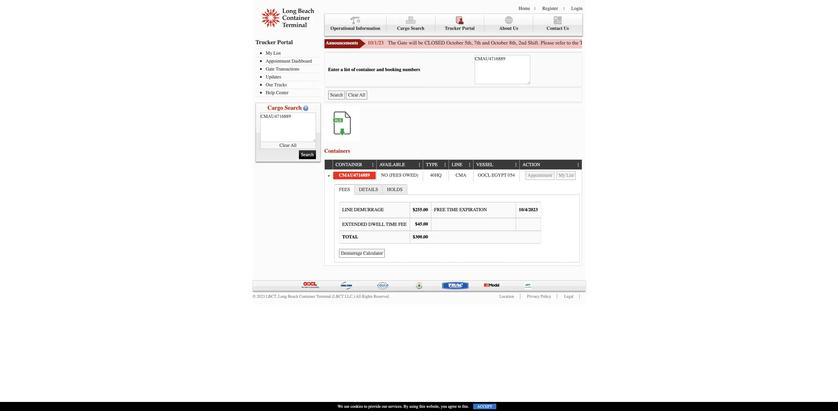 Task type: describe. For each thing, give the bounding box(es) containing it.
gate transactions link
[[260, 66, 320, 72]]

legal
[[564, 294, 574, 299]]

please
[[541, 40, 554, 46]]

2023
[[257, 294, 265, 299]]

container
[[299, 294, 315, 299]]

2nd
[[519, 40, 527, 46]]

holds tab
[[382, 184, 407, 195]]

2 the from the left
[[696, 40, 703, 46]]

cargo search link
[[387, 15, 435, 32]]

home link
[[519, 6, 530, 11]]

7th
[[474, 40, 481, 46]]

privacy policy link
[[527, 294, 551, 299]]

action column header
[[519, 160, 582, 170]]

menu bar containing my list
[[256, 50, 323, 97]]

oocl egypt 054
[[478, 173, 515, 178]]

1 | from the left
[[535, 6, 535, 11]]

contact us link
[[533, 15, 582, 32]]

you
[[441, 404, 447, 409]]

our
[[266, 82, 273, 88]]

container column header
[[333, 160, 376, 170]]

hours
[[605, 40, 618, 46]]

egypt
[[492, 173, 507, 178]]

be
[[418, 40, 423, 46]]

accept button
[[473, 404, 496, 410]]

vessel
[[476, 162, 493, 168]]

©
[[253, 294, 256, 299]]

1 october from the left
[[446, 40, 463, 46]]

8th,
[[509, 40, 517, 46]]

5th,
[[465, 40, 473, 46]]

dashboard
[[292, 59, 312, 64]]

about
[[499, 26, 512, 31]]

rights
[[362, 294, 373, 299]]

2 horizontal spatial gate
[[594, 40, 604, 46]]

truck
[[580, 40, 592, 46]]

clear all button
[[260, 142, 316, 149]]

all inside button
[[291, 143, 297, 148]]

0 horizontal spatial trucker portal
[[256, 39, 293, 46]]

services.
[[388, 404, 403, 409]]

us for contact us
[[564, 26, 569, 31]]

row containing container
[[325, 160, 582, 170]]

054
[[508, 173, 515, 178]]

0 vertical spatial and
[[482, 40, 490, 46]]

1 vertical spatial time
[[386, 222, 397, 227]]

edit column settings image for available
[[417, 163, 422, 167]]

appointment dashboard link
[[260, 59, 320, 64]]

my list link
[[260, 51, 320, 56]]

0 vertical spatial portal
[[462, 26, 475, 31]]

register
[[542, 6, 558, 11]]

location link
[[500, 294, 514, 299]]

40hq
[[430, 173, 442, 178]]

long
[[278, 294, 287, 299]]

appointment
[[266, 59, 291, 64]]

(lbct
[[332, 294, 344, 299]]

operational information link
[[325, 15, 387, 32]]

use
[[344, 404, 350, 409]]

menu bar containing operational information
[[324, 13, 583, 36]]

vessel link
[[476, 160, 496, 170]]

cmau4716889 cell
[[333, 170, 376, 182]]

edit column settings image for vessel
[[514, 163, 519, 167]]

privacy policy
[[527, 294, 551, 299]]

0 horizontal spatial to
[[364, 404, 367, 409]]

type
[[426, 162, 438, 168]]

transactions
[[276, 66, 300, 72]]

booking
[[385, 67, 401, 72]]

refer
[[556, 40, 566, 46]]

tab list containing fees
[[333, 183, 581, 264]]

week.
[[704, 40, 717, 46]]

line for line
[[452, 162, 462, 168]]

location
[[500, 294, 514, 299]]

1 horizontal spatial to
[[458, 404, 461, 409]]

register link
[[542, 6, 558, 11]]

free time expiration
[[434, 207, 487, 213]]

no
[[381, 173, 388, 178]]

cma
[[456, 173, 466, 178]]

0 vertical spatial trucker portal
[[445, 26, 475, 31]]

llc.)
[[345, 294, 355, 299]]

holds
[[387, 187, 403, 192]]

cma cell
[[449, 170, 473, 182]]

the
[[388, 40, 396, 46]]

details tab
[[354, 184, 383, 195]]

details
[[674, 40, 688, 46]]

line link
[[452, 160, 465, 170]]

owed)
[[403, 173, 418, 178]]

total
[[342, 235, 358, 240]]

no (fees owed) cell
[[376, 170, 423, 182]]

0 horizontal spatial trucker
[[256, 39, 276, 46]]

0 horizontal spatial search
[[285, 105, 302, 111]]

help
[[266, 90, 275, 95]]

website,
[[426, 404, 440, 409]]

login link
[[571, 6, 583, 11]]

list
[[344, 67, 350, 72]]

1 vertical spatial and
[[377, 67, 384, 72]]

available column header
[[376, 160, 423, 170]]

beach
[[288, 294, 298, 299]]

available
[[379, 162, 405, 168]]

1 vertical spatial cargo
[[268, 105, 283, 111]]

information
[[356, 26, 380, 31]]

web
[[619, 40, 628, 46]]

shift.
[[528, 40, 540, 46]]

fees tab
[[335, 184, 355, 195]]

updates link
[[260, 74, 320, 80]]

0 horizontal spatial portal
[[277, 39, 293, 46]]

using
[[409, 404, 418, 409]]

operational information
[[331, 26, 380, 31]]

edit column settings image for line
[[468, 163, 472, 167]]

terminal
[[316, 294, 331, 299]]

login
[[571, 6, 583, 11]]



Task type: vqa. For each thing, say whether or not it's contained in the screenshot.
the leftmost October
yes



Task type: locate. For each thing, give the bounding box(es) containing it.
vessel column header
[[473, 160, 519, 170]]

edit column settings image right line link
[[468, 163, 472, 167]]

demurrage
[[354, 207, 384, 213]]

Enter container numbers and/ or booking numbers.  text field
[[260, 113, 316, 142]]

0 horizontal spatial edit column settings image
[[417, 163, 422, 167]]

1 row from the top
[[325, 160, 582, 170]]

cargo up will
[[397, 26, 410, 31]]

trucker portal
[[445, 26, 475, 31], [256, 39, 293, 46]]

1 horizontal spatial time
[[447, 207, 458, 213]]

0 vertical spatial menu bar
[[324, 13, 583, 36]]

0 vertical spatial line
[[452, 162, 462, 168]]

contact us
[[547, 26, 569, 31]]

enter
[[328, 67, 340, 72]]

1 for from the left
[[641, 40, 647, 46]]

tree grid
[[325, 160, 582, 266]]

1 horizontal spatial gate
[[397, 40, 407, 46]]

fee
[[398, 222, 407, 227]]

for
[[641, 40, 647, 46], [689, 40, 695, 46]]

gate inside my list appointment dashboard gate transactions updates our trucks help center
[[266, 66, 275, 72]]

all right llc.)
[[356, 294, 361, 299]]

$45.00
[[415, 222, 428, 227]]

updates
[[266, 74, 281, 80]]

center
[[276, 90, 289, 95]]

0 vertical spatial trucker
[[445, 26, 461, 31]]

us right contact
[[564, 26, 569, 31]]

of
[[351, 67, 355, 72]]

3 edit column settings image from the left
[[576, 163, 581, 167]]

contact
[[547, 26, 563, 31]]

row containing cmau4716889
[[325, 170, 582, 182]]

trucker up the my
[[256, 39, 276, 46]]

our trucks link
[[260, 82, 320, 88]]

1 horizontal spatial cargo search
[[397, 26, 425, 31]]

time right the free
[[447, 207, 458, 213]]

action link
[[523, 160, 543, 170]]

$300.00
[[413, 234, 428, 240]]

help center link
[[260, 90, 320, 95]]

edit column settings image left the "type"
[[417, 163, 422, 167]]

2 row from the top
[[325, 170, 582, 182]]

edit column settings image for type
[[443, 163, 448, 167]]

our
[[382, 404, 387, 409]]

for right details at top right
[[689, 40, 695, 46]]

10/1/23
[[368, 40, 384, 46]]

1 horizontal spatial all
[[356, 294, 361, 299]]

1 vertical spatial trucker portal
[[256, 39, 293, 46]]

oocl egypt 054 cell
[[473, 170, 519, 182]]

us inside contact us link
[[564, 26, 569, 31]]

operational
[[331, 26, 355, 31]]

edit column settings image inside type column header
[[443, 163, 448, 167]]

1 horizontal spatial trucker portal
[[445, 26, 475, 31]]

trucker portal up "list"
[[256, 39, 293, 46]]

0 horizontal spatial menu bar
[[256, 50, 323, 97]]

0 horizontal spatial time
[[386, 222, 397, 227]]

$255.00
[[413, 207, 428, 213]]

None button
[[346, 91, 367, 100], [526, 171, 555, 180], [557, 171, 576, 180], [339, 249, 385, 258], [346, 91, 367, 100], [526, 171, 555, 180], [557, 171, 576, 180], [339, 249, 385, 258]]

0 horizontal spatial line
[[342, 207, 353, 213]]

the left week.
[[696, 40, 703, 46]]

row group
[[325, 170, 582, 266]]

1 vertical spatial trucker
[[256, 39, 276, 46]]

extended
[[342, 222, 367, 227]]

october left 5th,
[[446, 40, 463, 46]]

1 vertical spatial portal
[[277, 39, 293, 46]]

10/1/23 the gate will be closed october 5th, 7th and october 8th, 2nd shift. please refer to the truck gate hours web page for further gate details for the week.
[[368, 40, 717, 46]]

0 horizontal spatial edit column settings image
[[371, 163, 375, 167]]

None submit
[[328, 91, 345, 100], [299, 151, 316, 159], [328, 91, 345, 100], [299, 151, 316, 159]]

2 horizontal spatial edit column settings image
[[576, 163, 581, 167]]

1 vertical spatial search
[[285, 105, 302, 111]]

row
[[325, 160, 582, 170], [325, 170, 582, 182]]

edit column settings image for action
[[576, 163, 581, 167]]

2 october from the left
[[491, 40, 508, 46]]

dwell
[[368, 222, 385, 227]]

2 | from the left
[[564, 6, 564, 11]]

line column header
[[449, 160, 473, 170]]

us inside about us link
[[513, 26, 518, 31]]

0 horizontal spatial us
[[513, 26, 518, 31]]

extended dwell time fee
[[342, 222, 407, 227]]

line
[[452, 162, 462, 168], [342, 207, 353, 213]]

cookies
[[351, 404, 363, 409]]

line demurrage
[[342, 207, 384, 213]]

search
[[411, 26, 425, 31], [285, 105, 302, 111]]

1 horizontal spatial cargo
[[397, 26, 410, 31]]

announcements
[[326, 40, 358, 46]]

1 horizontal spatial trucker
[[445, 26, 461, 31]]

us for about us
[[513, 26, 518, 31]]

to left this.
[[458, 404, 461, 409]]

lbct,
[[266, 294, 277, 299]]

1 vertical spatial line
[[342, 207, 353, 213]]

this
[[419, 404, 425, 409]]

1 vertical spatial cargo search
[[268, 105, 302, 111]]

edit column settings image inside vessel column header
[[514, 163, 519, 167]]

october left 8th,
[[491, 40, 508, 46]]

about us link
[[484, 15, 533, 32]]

edit column settings image inside action column header
[[576, 163, 581, 167]]

1 the from the left
[[572, 40, 579, 46]]

cargo search down center
[[268, 105, 302, 111]]

container
[[336, 162, 362, 168]]

fees
[[339, 187, 350, 192]]

edit column settings image for container
[[371, 163, 375, 167]]

line inside tab list
[[342, 207, 353, 213]]

0 horizontal spatial |
[[535, 6, 535, 11]]

my
[[266, 51, 272, 56]]

0 horizontal spatial cargo search
[[268, 105, 302, 111]]

1 horizontal spatial search
[[411, 26, 425, 31]]

0 vertical spatial search
[[411, 26, 425, 31]]

row group containing cmau4716889
[[325, 170, 582, 266]]

1 horizontal spatial portal
[[462, 26, 475, 31]]

1 vertical spatial all
[[356, 294, 361, 299]]

0 horizontal spatial and
[[377, 67, 384, 72]]

search up be
[[411, 26, 425, 31]]

time
[[447, 207, 458, 213], [386, 222, 397, 227]]

1 horizontal spatial edit column settings image
[[443, 163, 448, 167]]

to left provide
[[364, 404, 367, 409]]

cargo
[[397, 26, 410, 31], [268, 105, 283, 111]]

10/4/2023
[[519, 207, 538, 213]]

0 horizontal spatial october
[[446, 40, 463, 46]]

available link
[[379, 160, 408, 170]]

us right about
[[513, 26, 518, 31]]

cargo down help at the top of page
[[268, 105, 283, 111]]

oocl
[[478, 173, 491, 178]]

agree
[[448, 404, 457, 409]]

search down help center link
[[285, 105, 302, 111]]

my list appointment dashboard gate transactions updates our trucks help center
[[266, 51, 312, 95]]

2 us from the left
[[564, 26, 569, 31]]

the left truck
[[572, 40, 579, 46]]

clear all
[[280, 143, 297, 148]]

1 horizontal spatial edit column settings image
[[514, 163, 519, 167]]

cargo search inside 'link'
[[397, 26, 425, 31]]

40hq cell
[[423, 170, 449, 182]]

1 horizontal spatial us
[[564, 26, 569, 31]]

type column header
[[423, 160, 449, 170]]

2 for from the left
[[689, 40, 695, 46]]

3 edit column settings image from the left
[[468, 163, 472, 167]]

2 edit column settings image from the left
[[443, 163, 448, 167]]

2 edit column settings image from the left
[[514, 163, 519, 167]]

| left "login" link at the top of the page
[[564, 6, 564, 11]]

row up cma
[[325, 160, 582, 170]]

1 horizontal spatial menu bar
[[324, 13, 583, 36]]

line for line demurrage
[[342, 207, 353, 213]]

edit column settings image inside line column header
[[468, 163, 472, 167]]

1 edit column settings image from the left
[[371, 163, 375, 167]]

trucker
[[445, 26, 461, 31], [256, 39, 276, 46]]

edit column settings image right type "link"
[[443, 163, 448, 167]]

clear
[[280, 143, 290, 148]]

provide
[[368, 404, 381, 409]]

row down line link
[[325, 170, 582, 182]]

trucker portal up 5th,
[[445, 26, 475, 31]]

all right clear
[[291, 143, 297, 148]]

container link
[[336, 160, 365, 170]]

0 horizontal spatial for
[[641, 40, 647, 46]]

edit column settings image inside 'available' column header
[[417, 163, 422, 167]]

1 us from the left
[[513, 26, 518, 31]]

cmau4716889
[[339, 173, 370, 178]]

1 horizontal spatial october
[[491, 40, 508, 46]]

tab list
[[333, 183, 581, 264]]

1 edit column settings image from the left
[[417, 163, 422, 167]]

line up cma
[[452, 162, 462, 168]]

2 horizontal spatial edit column settings image
[[468, 163, 472, 167]]

line inside column header
[[452, 162, 462, 168]]

containers
[[324, 148, 350, 154]]

0 horizontal spatial cargo
[[268, 105, 283, 111]]

search inside 'link'
[[411, 26, 425, 31]]

1 horizontal spatial for
[[689, 40, 695, 46]]

0 horizontal spatial the
[[572, 40, 579, 46]]

menu bar
[[324, 13, 583, 36], [256, 50, 323, 97]]

0 horizontal spatial all
[[291, 143, 297, 148]]

to
[[567, 40, 571, 46], [364, 404, 367, 409], [458, 404, 461, 409]]

accept
[[477, 405, 492, 409]]

to right refer
[[567, 40, 571, 46]]

trucker portal link
[[435, 15, 484, 32]]

gate up updates on the top left of page
[[266, 66, 275, 72]]

tree grid containing container
[[325, 160, 582, 266]]

will
[[409, 40, 417, 46]]

type link
[[426, 160, 441, 170]]

1 horizontal spatial and
[[482, 40, 490, 46]]

edit column settings image
[[417, 163, 422, 167], [443, 163, 448, 167], [468, 163, 472, 167]]

2 horizontal spatial to
[[567, 40, 571, 46]]

trucker up closed
[[445, 26, 461, 31]]

by
[[404, 404, 408, 409]]

cargo inside cargo search 'link'
[[397, 26, 410, 31]]

cargo search up will
[[397, 26, 425, 31]]

gate right the
[[397, 40, 407, 46]]

edit column settings image inside container column header
[[371, 163, 375, 167]]

0 vertical spatial all
[[291, 143, 297, 148]]

for right page
[[641, 40, 647, 46]]

1 horizontal spatial |
[[564, 6, 564, 11]]

legal link
[[564, 294, 574, 299]]

numbers
[[403, 67, 420, 72]]

0 vertical spatial cargo search
[[397, 26, 425, 31]]

further
[[648, 40, 662, 46]]

0 vertical spatial cargo
[[397, 26, 410, 31]]

1 vertical spatial menu bar
[[256, 50, 323, 97]]

and left booking
[[377, 67, 384, 72]]

0 horizontal spatial gate
[[266, 66, 275, 72]]

1 horizontal spatial line
[[452, 162, 462, 168]]

details
[[359, 187, 378, 192]]

edit column settings image
[[371, 163, 375, 167], [514, 163, 519, 167], [576, 163, 581, 167]]

cell
[[519, 170, 582, 182]]

time left fee at the left of the page
[[386, 222, 397, 227]]

gate
[[664, 40, 672, 46]]

we
[[338, 404, 343, 409]]

portal up 5th,
[[462, 26, 475, 31]]

(fees
[[389, 173, 402, 178]]

| right home
[[535, 6, 535, 11]]

portal up my list link
[[277, 39, 293, 46]]

list
[[273, 51, 281, 56]]

line up the extended
[[342, 207, 353, 213]]

Enter container numbers and/ or booking numbers. Press ESC to reset input box text field
[[475, 55, 530, 84]]

1 horizontal spatial the
[[696, 40, 703, 46]]

home
[[519, 6, 530, 11]]

closed
[[425, 40, 445, 46]]

gate right truck
[[594, 40, 604, 46]]

and right '7th'
[[482, 40, 490, 46]]

action
[[523, 162, 540, 168]]

this.
[[462, 404, 469, 409]]

0 vertical spatial time
[[447, 207, 458, 213]]



